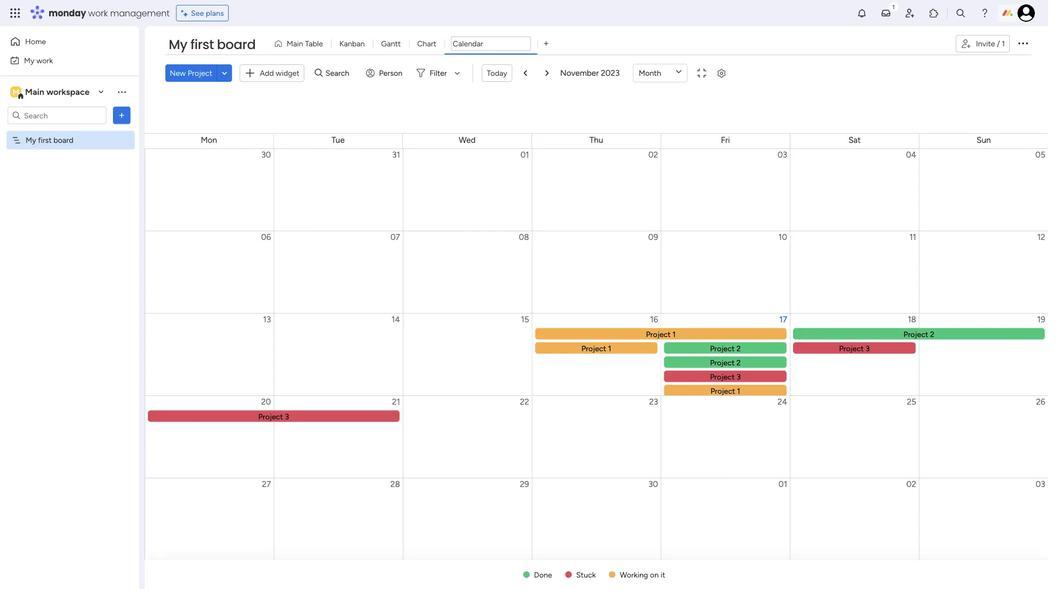 Task type: vqa. For each thing, say whether or not it's contained in the screenshot.
the Content Production
no



Task type: locate. For each thing, give the bounding box(es) containing it.
1 vertical spatial my first board
[[26, 136, 73, 145]]

new project
[[170, 69, 212, 78]]

0 horizontal spatial my first board
[[26, 136, 73, 145]]

board inside my first board field
[[217, 35, 256, 54]]

board up "angle down" icon
[[217, 35, 256, 54]]

main inside workspace selection 'element'
[[25, 87, 44, 97]]

my up new
[[169, 35, 187, 54]]

my first board down search in workspace field
[[26, 136, 73, 145]]

work inside my work button
[[36, 56, 53, 65]]

my down search in workspace field
[[26, 136, 36, 145]]

my inside field
[[169, 35, 187, 54]]

1 vertical spatial my
[[24, 56, 35, 65]]

1 vertical spatial first
[[38, 136, 52, 145]]

on
[[650, 571, 659, 580]]

option
[[0, 131, 139, 133]]

1 horizontal spatial list arrow image
[[546, 70, 549, 77]]

main
[[287, 39, 303, 48], [25, 87, 44, 97]]

working
[[620, 571, 648, 580]]

invite members image
[[905, 8, 916, 19]]

board inside my first board list box
[[54, 136, 73, 145]]

main left table
[[287, 39, 303, 48]]

my first board list box
[[0, 129, 139, 297]]

invite / 1
[[976, 39, 1005, 48]]

invite
[[976, 39, 996, 48]]

my
[[169, 35, 187, 54], [24, 56, 35, 65], [26, 136, 36, 145]]

1 vertical spatial main
[[25, 87, 44, 97]]

main for main workspace
[[25, 87, 44, 97]]

first inside my first board list box
[[38, 136, 52, 145]]

0 vertical spatial work
[[88, 7, 108, 19]]

work
[[88, 7, 108, 19], [36, 56, 53, 65]]

first
[[191, 35, 214, 54], [38, 136, 52, 145]]

1 horizontal spatial board
[[217, 35, 256, 54]]

plans
[[206, 8, 224, 18]]

1 horizontal spatial main
[[287, 39, 303, 48]]

options image
[[116, 110, 127, 121]]

main right workspace image
[[25, 87, 44, 97]]

work down home
[[36, 56, 53, 65]]

None field
[[451, 37, 531, 51]]

board
[[217, 35, 256, 54], [54, 136, 73, 145]]

1 horizontal spatial my first board
[[169, 35, 256, 54]]

wed
[[459, 135, 476, 145]]

new project button
[[165, 64, 217, 82]]

angle down image
[[222, 69, 227, 77]]

my inside button
[[24, 56, 35, 65]]

v2 search image
[[315, 67, 323, 79]]

1 vertical spatial board
[[54, 136, 73, 145]]

my down home
[[24, 56, 35, 65]]

first down search in workspace field
[[38, 136, 52, 145]]

0 horizontal spatial main
[[25, 87, 44, 97]]

0 vertical spatial board
[[217, 35, 256, 54]]

my first board up project
[[169, 35, 256, 54]]

board down search in workspace field
[[54, 136, 73, 145]]

main for main table
[[287, 39, 303, 48]]

2 vertical spatial my
[[26, 136, 36, 145]]

Search field
[[323, 66, 356, 81]]

kanban
[[340, 39, 365, 48]]

1 horizontal spatial first
[[191, 35, 214, 54]]

list arrow image down add view image
[[546, 70, 549, 77]]

my work
[[24, 56, 53, 65]]

home
[[25, 37, 46, 46]]

project
[[188, 69, 212, 78]]

apps image
[[929, 8, 940, 19]]

0 vertical spatial first
[[191, 35, 214, 54]]

1 horizontal spatial work
[[88, 7, 108, 19]]

done
[[534, 571, 552, 580]]

monday
[[49, 7, 86, 19]]

today button
[[482, 64, 512, 82]]

1 list arrow image from the left
[[524, 70, 527, 77]]

main workspace
[[25, 87, 90, 97]]

my first board inside field
[[169, 35, 256, 54]]

first up project
[[191, 35, 214, 54]]

list arrow image right today button
[[524, 70, 527, 77]]

inbox image
[[881, 8, 892, 19]]

work for monday
[[88, 7, 108, 19]]

arrow down image
[[451, 67, 464, 80]]

work right the monday
[[88, 7, 108, 19]]

0 horizontal spatial work
[[36, 56, 53, 65]]

0 horizontal spatial board
[[54, 136, 73, 145]]

0 vertical spatial my first board
[[169, 35, 256, 54]]

chart
[[417, 39, 437, 48]]

0 vertical spatial my
[[169, 35, 187, 54]]

2023
[[601, 68, 620, 78]]

2 list arrow image from the left
[[546, 70, 549, 77]]

chart button
[[409, 35, 445, 52]]

1
[[1002, 39, 1005, 48]]

0 vertical spatial main
[[287, 39, 303, 48]]

person button
[[362, 64, 409, 82]]

my first board
[[169, 35, 256, 54], [26, 136, 73, 145]]

0 horizontal spatial first
[[38, 136, 52, 145]]

0 horizontal spatial list arrow image
[[524, 70, 527, 77]]

m
[[13, 87, 19, 97]]

list arrow image
[[524, 70, 527, 77], [546, 70, 549, 77]]

my work button
[[7, 52, 117, 69]]

thu
[[590, 135, 603, 145]]

main inside button
[[287, 39, 303, 48]]

my first board inside list box
[[26, 136, 73, 145]]

management
[[110, 7, 170, 19]]

1 vertical spatial work
[[36, 56, 53, 65]]



Task type: describe. For each thing, give the bounding box(es) containing it.
kanban button
[[331, 35, 373, 52]]

first inside my first board field
[[191, 35, 214, 54]]

john smith image
[[1018, 4, 1035, 22]]

sat
[[849, 135, 861, 145]]

home button
[[7, 33, 117, 50]]

add widget button
[[240, 64, 305, 82]]

sun
[[977, 135, 991, 145]]

my inside list box
[[26, 136, 36, 145]]

workspace image
[[10, 86, 21, 98]]

person
[[379, 69, 403, 78]]

see plans button
[[176, 5, 229, 21]]

options image
[[1017, 36, 1030, 50]]

workspace
[[46, 87, 90, 97]]

table
[[305, 39, 323, 48]]

working on it
[[620, 571, 666, 580]]

help image
[[980, 8, 991, 19]]

work for my
[[36, 56, 53, 65]]

filter
[[430, 69, 447, 78]]

gantt button
[[373, 35, 409, 52]]

/
[[997, 39, 1000, 48]]

select product image
[[10, 8, 21, 19]]

invite / 1 button
[[956, 35, 1010, 52]]

fri
[[721, 135, 730, 145]]

it
[[661, 571, 666, 580]]

see plans
[[191, 8, 224, 18]]

workspace selection element
[[10, 85, 91, 100]]

november 2023
[[561, 68, 620, 78]]

see
[[191, 8, 204, 18]]

1 image
[[889, 1, 899, 13]]

gantt
[[381, 39, 401, 48]]

month
[[639, 69, 661, 78]]

My first board field
[[166, 35, 258, 54]]

Search in workspace field
[[23, 109, 91, 122]]

main table
[[287, 39, 323, 48]]

november
[[561, 68, 599, 78]]

add
[[260, 68, 274, 78]]

add view image
[[544, 40, 549, 48]]

main table button
[[270, 35, 331, 52]]

add widget
[[260, 68, 300, 78]]

mon
[[201, 135, 217, 145]]

tue
[[332, 135, 345, 145]]

filter button
[[412, 64, 464, 82]]

monday work management
[[49, 7, 170, 19]]

new
[[170, 69, 186, 78]]

today
[[487, 69, 508, 78]]

widget
[[276, 68, 300, 78]]

notifications image
[[857, 8, 868, 19]]

stuck
[[576, 571, 596, 580]]

workspace options image
[[116, 86, 127, 97]]

search everything image
[[956, 8, 967, 19]]



